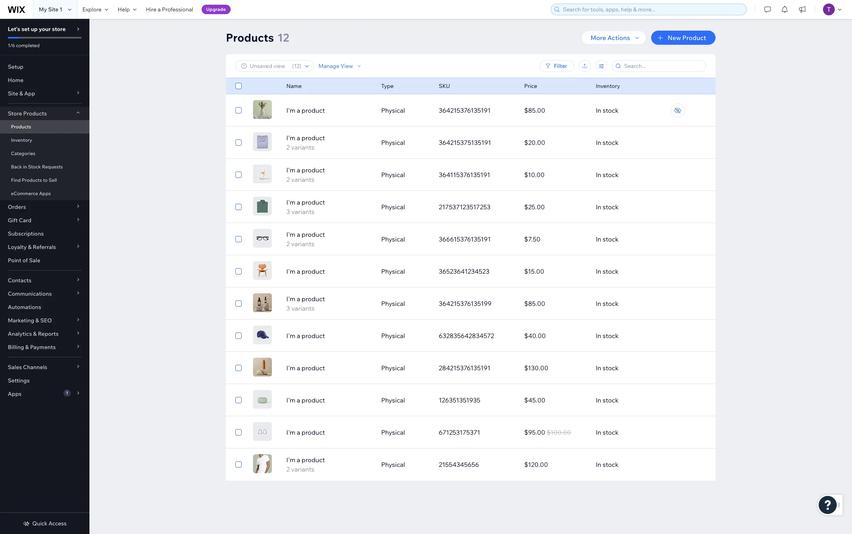 Task type: vqa. For each thing, say whether or not it's contained in the screenshot.
your
yes



Task type: locate. For each thing, give the bounding box(es) containing it.
7 i'm from the top
[[287, 295, 296, 303]]

orders button
[[0, 200, 90, 214]]

i'm a product for 36523641234523
[[287, 267, 325, 275]]

of
[[23, 257, 28, 264]]

36523641234523 link
[[434, 262, 520, 281]]

1/6 completed
[[8, 42, 40, 48]]

i'm a product link
[[282, 106, 377, 115], [282, 267, 377, 276], [282, 331, 377, 340], [282, 363, 377, 373], [282, 395, 377, 405], [282, 428, 377, 437]]

categories
[[11, 150, 35, 156]]

inventory
[[596, 82, 621, 90], [11, 137, 32, 143]]

0 vertical spatial $85.00
[[525, 106, 546, 114]]

help button
[[113, 0, 141, 19]]

12 in from the top
[[596, 461, 602, 468]]

subscriptions
[[8, 230, 44, 237]]

apps down settings
[[8, 390, 22, 397]]

$120.00 link
[[520, 455, 592, 474]]

1 in stock from the top
[[596, 106, 619, 114]]

0 vertical spatial 12
[[278, 31, 289, 44]]

0 vertical spatial 3
[[287, 208, 290, 216]]

364215375135191 link
[[434, 133, 520, 152]]

2 i'm a product 3 variants from the top
[[287, 295, 325, 312]]

& left seo
[[35, 317, 39, 324]]

in for 671253175371
[[596, 428, 602, 436]]

1 vertical spatial site
[[8, 90, 18, 97]]

None checkbox
[[236, 81, 242, 91], [236, 106, 242, 115], [236, 138, 242, 147], [236, 170, 242, 179], [236, 202, 242, 212], [236, 234, 242, 244], [236, 267, 242, 276], [236, 299, 242, 308], [236, 331, 242, 340], [236, 81, 242, 91], [236, 106, 242, 115], [236, 138, 242, 147], [236, 170, 242, 179], [236, 202, 242, 212], [236, 234, 242, 244], [236, 267, 242, 276], [236, 299, 242, 308], [236, 331, 242, 340]]

in
[[596, 106, 602, 114], [596, 139, 602, 146], [596, 171, 602, 179], [596, 203, 602, 211], [596, 235, 602, 243], [596, 267, 602, 275], [596, 300, 602, 307], [596, 332, 602, 340], [596, 364, 602, 372], [596, 396, 602, 404], [596, 428, 602, 436], [596, 461, 602, 468]]

physical for 126351351935
[[382, 396, 405, 404]]

variants for 364215376135199
[[292, 304, 315, 312]]

3 i'm a product link from the top
[[282, 331, 377, 340]]

stock
[[28, 164, 41, 170]]

& right billing
[[25, 344, 29, 351]]

orders
[[8, 203, 26, 210]]

stock for 366615376135191
[[603, 235, 619, 243]]

ecommerce apps link
[[0, 187, 90, 200]]

632835642834572
[[439, 332, 495, 340]]

9 in stock from the top
[[596, 364, 619, 372]]

1 i'm a product link from the top
[[282, 106, 377, 115]]

1 horizontal spatial 12
[[294, 62, 300, 70]]

in stock link for 364115376135191
[[592, 165, 677, 184]]

10 physical link from the top
[[377, 391, 434, 410]]

10 product from the top
[[302, 396, 325, 404]]

inventory link
[[0, 134, 90, 147]]

0 vertical spatial inventory
[[596, 82, 621, 90]]

variants for 366615376135191
[[291, 240, 315, 248]]

physical link for 217537123517253
[[377, 198, 434, 216]]

0 vertical spatial apps
[[39, 190, 51, 196]]

find products to sell
[[11, 177, 57, 183]]

professional
[[162, 6, 193, 13]]

21554345656
[[439, 461, 479, 468]]

7 product from the top
[[302, 295, 325, 303]]

& inside "dropdown button"
[[33, 330, 37, 337]]

3 in stock from the top
[[596, 171, 619, 179]]

i'm a product link for 632835642834572
[[282, 331, 377, 340]]

$85.00 up $40.00
[[525, 300, 546, 307]]

5 physical from the top
[[382, 235, 405, 243]]

analytics & reports button
[[0, 327, 90, 340]]

3 stock from the top
[[603, 171, 619, 179]]

physical
[[382, 106, 405, 114], [382, 139, 405, 146], [382, 171, 405, 179], [382, 203, 405, 211], [382, 235, 405, 243], [382, 267, 405, 275], [382, 300, 405, 307], [382, 332, 405, 340], [382, 364, 405, 372], [382, 396, 405, 404], [382, 428, 405, 436], [382, 461, 405, 468]]

1 3 from the top
[[287, 208, 290, 216]]

1 vertical spatial $85.00
[[525, 300, 546, 307]]

6 i'm a product link from the top
[[282, 428, 377, 437]]

5 in stock from the top
[[596, 235, 619, 243]]

6 i'm a product from the top
[[287, 428, 325, 436]]

1 in stock link from the top
[[592, 101, 677, 120]]

9 physical link from the top
[[377, 358, 434, 377]]

contacts button
[[0, 274, 90, 287]]

1 vertical spatial inventory
[[11, 137, 32, 143]]

4 physical link from the top
[[377, 198, 434, 216]]

0 horizontal spatial site
[[8, 90, 18, 97]]

217537123517253
[[439, 203, 491, 211]]

1 2 from the top
[[287, 143, 290, 151]]

in for 632835642834572
[[596, 332, 602, 340]]

364115376135191
[[439, 171, 491, 179]]

gift card
[[8, 217, 31, 224]]

8 in from the top
[[596, 332, 602, 340]]

settings
[[8, 377, 30, 384]]

subscriptions link
[[0, 227, 90, 240]]

i'm a product link for 671253175371
[[282, 428, 377, 437]]

manage view button
[[319, 62, 363, 70]]

&
[[19, 90, 23, 97], [28, 243, 32, 251], [35, 317, 39, 324], [33, 330, 37, 337], [25, 344, 29, 351]]

1 vertical spatial 12
[[294, 62, 300, 70]]

12 for ( 12 )
[[294, 62, 300, 70]]

$85.00 down price on the top of page
[[525, 106, 546, 114]]

site
[[48, 6, 58, 13], [8, 90, 18, 97]]

1 right my
[[60, 6, 62, 13]]

hire
[[146, 6, 157, 13]]

my
[[39, 6, 47, 13]]

referrals
[[33, 243, 56, 251]]

6 variants from the top
[[291, 465, 315, 473]]

stock for 217537123517253
[[603, 203, 619, 211]]

in stock for 364215375135191
[[596, 139, 619, 146]]

0 vertical spatial site
[[48, 6, 58, 13]]

in stock link for 284215376135191
[[592, 358, 677, 377]]

1 physical link from the top
[[377, 101, 434, 120]]

11 physical from the top
[[382, 428, 405, 436]]

11 i'm from the top
[[287, 428, 296, 436]]

payments
[[30, 344, 56, 351]]

5 physical link from the top
[[377, 230, 434, 249]]

2 for 366615376135191
[[287, 240, 290, 248]]

6 in stock from the top
[[596, 267, 619, 275]]

12 in stock from the top
[[596, 461, 619, 468]]

apps down "find products to sell" link
[[39, 190, 51, 196]]

physical for 36523641234523
[[382, 267, 405, 275]]

sidebar element
[[0, 19, 90, 534]]

in for 364115376135191
[[596, 171, 602, 179]]

3 product from the top
[[302, 166, 325, 174]]

2 $85.00 link from the top
[[520, 294, 592, 313]]

& left reports
[[33, 330, 37, 337]]

actions
[[608, 34, 631, 42]]

5 in from the top
[[596, 235, 602, 243]]

5 stock from the top
[[603, 235, 619, 243]]

6 in stock link from the top
[[592, 262, 677, 281]]

4 i'm a product from the top
[[287, 364, 325, 372]]

Search... field
[[622, 60, 704, 71]]

4 i'm a product link from the top
[[282, 363, 377, 373]]

home
[[8, 77, 23, 84]]

in stock for 632835642834572
[[596, 332, 619, 340]]

& left app
[[19, 90, 23, 97]]

in for 21554345656
[[596, 461, 602, 468]]

None checkbox
[[236, 363, 242, 373], [236, 395, 242, 405], [236, 428, 242, 437], [236, 460, 242, 469], [236, 363, 242, 373], [236, 395, 242, 405], [236, 428, 242, 437], [236, 460, 242, 469]]

9 in stock link from the top
[[592, 358, 677, 377]]

1 vertical spatial apps
[[8, 390, 22, 397]]

2 variants from the top
[[291, 176, 315, 183]]

3 2 from the top
[[287, 240, 290, 248]]

0 horizontal spatial 12
[[278, 31, 289, 44]]

$85.00 link for 364215376135199
[[520, 294, 592, 313]]

find products to sell link
[[0, 174, 90, 187]]

4 i'm a product 2 variants from the top
[[287, 456, 325, 473]]

& for loyalty
[[28, 243, 32, 251]]

8 stock from the top
[[603, 332, 619, 340]]

12 physical from the top
[[382, 461, 405, 468]]

Unsaved view field
[[248, 60, 290, 71]]

1 vertical spatial $85.00 link
[[520, 294, 592, 313]]

i'm a product for 671253175371
[[287, 428, 325, 436]]

& for analytics
[[33, 330, 37, 337]]

& for marketing
[[35, 317, 39, 324]]

products up unsaved view 'field'
[[226, 31, 274, 44]]

store
[[52, 26, 66, 33]]

card
[[19, 217, 31, 224]]

9 in from the top
[[596, 364, 602, 372]]

4 physical from the top
[[382, 203, 405, 211]]

physical link for 126351351935
[[377, 391, 434, 410]]

2 $85.00 from the top
[[525, 300, 546, 307]]

12 up name
[[294, 62, 300, 70]]

$85.00 link for 364215376135191
[[520, 101, 592, 120]]

product
[[302, 106, 325, 114], [302, 134, 325, 142], [302, 166, 325, 174], [302, 198, 325, 206], [302, 230, 325, 238], [302, 267, 325, 275], [302, 295, 325, 303], [302, 332, 325, 340], [302, 364, 325, 372], [302, 396, 325, 404], [302, 428, 325, 436], [302, 456, 325, 464]]

$20.00
[[525, 139, 546, 146]]

$85.00 link up $20.00 "link"
[[520, 101, 592, 120]]

$130.00 link
[[520, 358, 592, 377]]

i'm a product 3 variants
[[287, 198, 325, 216], [287, 295, 325, 312]]

3 variants from the top
[[292, 208, 315, 216]]

i'm a product for 126351351935
[[287, 396, 325, 404]]

& right loyalty
[[28, 243, 32, 251]]

in stock for 126351351935
[[596, 396, 619, 404]]

6 in from the top
[[596, 267, 602, 275]]

10 in stock from the top
[[596, 396, 619, 404]]

12 in stock link from the top
[[592, 455, 677, 474]]

12 physical link from the top
[[377, 455, 434, 474]]

in stock link
[[592, 101, 677, 120], [592, 133, 677, 152], [592, 165, 677, 184], [592, 198, 677, 216], [592, 230, 677, 249], [592, 262, 677, 281], [592, 294, 677, 313], [592, 326, 677, 345], [592, 358, 677, 377], [592, 391, 677, 410], [592, 423, 677, 442], [592, 455, 677, 474]]

i'm a product 2 variants for 364115376135191
[[287, 166, 325, 183]]

2 for 21554345656
[[287, 465, 290, 473]]

3
[[287, 208, 290, 216], [287, 304, 290, 312]]

inventory inside sidebar element
[[11, 137, 32, 143]]

site right my
[[48, 6, 58, 13]]

1 vertical spatial 3
[[287, 304, 290, 312]]

4 in stock link from the top
[[592, 198, 677, 216]]

physical link for 366615376135191
[[377, 230, 434, 249]]

in stock link for 671253175371
[[592, 423, 677, 442]]

6 i'm from the top
[[287, 267, 296, 275]]

2 3 from the top
[[287, 304, 290, 312]]

11 in from the top
[[596, 428, 602, 436]]

11 in stock from the top
[[596, 428, 619, 436]]

10 physical from the top
[[382, 396, 405, 404]]

physical for 217537123517253
[[382, 203, 405, 211]]

6 stock from the top
[[603, 267, 619, 275]]

in stock for 364115376135191
[[596, 171, 619, 179]]

1 physical from the top
[[382, 106, 405, 114]]

4 in stock from the top
[[596, 203, 619, 211]]

1 i'm a product from the top
[[287, 106, 325, 114]]

stock for 671253175371
[[603, 428, 619, 436]]

12 stock from the top
[[603, 461, 619, 468]]

i'm a product for 364215376135191
[[287, 106, 325, 114]]

3 i'm a product from the top
[[287, 332, 325, 340]]

products link
[[0, 120, 90, 134]]

3 in stock link from the top
[[592, 165, 677, 184]]

1 i'm a product 3 variants from the top
[[287, 198, 325, 216]]

1 product from the top
[[302, 106, 325, 114]]

in stock for 364215376135199
[[596, 300, 619, 307]]

ecommerce apps
[[11, 190, 51, 196]]

0 vertical spatial 1
[[60, 6, 62, 13]]

quick
[[32, 520, 47, 527]]

2 in stock link from the top
[[592, 133, 677, 152]]

1 $85.00 from the top
[[525, 106, 546, 114]]

in for 217537123517253
[[596, 203, 602, 211]]

in stock link for 366615376135191
[[592, 230, 677, 249]]

8 in stock link from the top
[[592, 326, 677, 345]]

physical for 364215376135191
[[382, 106, 405, 114]]

4 product from the top
[[302, 198, 325, 206]]

8 in stock from the top
[[596, 332, 619, 340]]

channels
[[23, 364, 47, 371]]

i'm a product
[[287, 106, 325, 114], [287, 267, 325, 275], [287, 332, 325, 340], [287, 364, 325, 372], [287, 396, 325, 404], [287, 428, 325, 436]]

hire a professional
[[146, 6, 193, 13]]

physical for 284215376135191
[[382, 364, 405, 372]]

1 inside sidebar element
[[66, 390, 68, 395]]

( 12 )
[[292, 62, 302, 70]]

1 $85.00 link from the top
[[520, 101, 592, 120]]

12 i'm from the top
[[287, 456, 296, 464]]

in stock link for 126351351935
[[592, 391, 677, 410]]

2 in from the top
[[596, 139, 602, 146]]

2 i'm a product link from the top
[[282, 267, 377, 276]]

5 variants from the top
[[292, 304, 315, 312]]

sales channels button
[[0, 360, 90, 374]]

apps
[[39, 190, 51, 196], [8, 390, 22, 397]]

7 physical link from the top
[[377, 294, 434, 313]]

8 physical link from the top
[[377, 326, 434, 345]]

site down 'home'
[[8, 90, 18, 97]]

12 up unsaved view 'field'
[[278, 31, 289, 44]]

in stock
[[596, 106, 619, 114], [596, 139, 619, 146], [596, 171, 619, 179], [596, 203, 619, 211], [596, 235, 619, 243], [596, 267, 619, 275], [596, 300, 619, 307], [596, 332, 619, 340], [596, 364, 619, 372], [596, 396, 619, 404], [596, 428, 619, 436], [596, 461, 619, 468]]

products
[[226, 31, 274, 44], [23, 110, 47, 117], [11, 124, 31, 130], [22, 177, 42, 183]]

7 in stock link from the top
[[592, 294, 677, 313]]

new product button
[[652, 31, 716, 45]]

communications button
[[0, 287, 90, 300]]

$85.00 link
[[520, 101, 592, 120], [520, 294, 592, 313]]

0 horizontal spatial inventory
[[11, 137, 32, 143]]

a inside "link"
[[158, 6, 161, 13]]

in stock for 364215376135191
[[596, 106, 619, 114]]

stock for 36523641234523
[[603, 267, 619, 275]]

10 in stock link from the top
[[592, 391, 677, 410]]

1 horizontal spatial 1
[[66, 390, 68, 395]]

billing
[[8, 344, 24, 351]]

5 i'm a product from the top
[[287, 396, 325, 404]]

automations
[[8, 304, 41, 311]]

7 stock from the top
[[603, 300, 619, 307]]

1 vertical spatial i'm a product 3 variants
[[287, 295, 325, 312]]

4 variants from the top
[[291, 240, 315, 248]]

8 physical from the top
[[382, 332, 405, 340]]

3 for 217537123517253
[[287, 208, 290, 216]]

$45.00 link
[[520, 391, 592, 410]]

$85.00 link down $15.00 link
[[520, 294, 592, 313]]

1 stock from the top
[[603, 106, 619, 114]]

products up products link
[[23, 110, 47, 117]]

in stock link for 217537123517253
[[592, 198, 677, 216]]

7 in from the top
[[596, 300, 602, 307]]

9 stock from the top
[[603, 364, 619, 372]]

name
[[287, 82, 302, 90]]

i'm a product for 632835642834572
[[287, 332, 325, 340]]

marketing
[[8, 317, 34, 324]]

point of sale link
[[0, 254, 90, 267]]

12 for products 12
[[278, 31, 289, 44]]

4 stock from the top
[[603, 203, 619, 211]]

stock for 364115376135191
[[603, 171, 619, 179]]

366615376135191 link
[[434, 230, 520, 249]]

2 stock from the top
[[603, 139, 619, 146]]

in stock link for 364215376135191
[[592, 101, 677, 120]]

contacts
[[8, 277, 31, 284]]

2 physical from the top
[[382, 139, 405, 146]]

1 i'm a product 2 variants from the top
[[287, 134, 325, 151]]

0 vertical spatial i'm a product 3 variants
[[287, 198, 325, 216]]

2 for 364115376135191
[[287, 176, 290, 183]]

home link
[[0, 73, 90, 87]]

filter button
[[540, 60, 575, 72]]

0 vertical spatial $85.00 link
[[520, 101, 592, 120]]

1 vertical spatial 1
[[66, 390, 68, 395]]

1 horizontal spatial apps
[[39, 190, 51, 196]]

3 i'm a product 2 variants from the top
[[287, 230, 325, 248]]

1 down settings link
[[66, 390, 68, 395]]

& for site
[[19, 90, 23, 97]]

2 i'm a product from the top
[[287, 267, 325, 275]]

in for 284215376135191
[[596, 364, 602, 372]]

3 physical link from the top
[[377, 165, 434, 184]]

marketing & seo button
[[0, 314, 90, 327]]

i'm a product link for 126351351935
[[282, 395, 377, 405]]

4 2 from the top
[[287, 465, 290, 473]]



Task type: describe. For each thing, give the bounding box(es) containing it.
manage view
[[319, 62, 353, 70]]

my site 1
[[39, 6, 62, 13]]

8 i'm from the top
[[287, 332, 296, 340]]

1 horizontal spatial site
[[48, 6, 58, 13]]

$40.00 link
[[520, 326, 592, 345]]

in stock for 21554345656
[[596, 461, 619, 468]]

21554345656 link
[[434, 455, 520, 474]]

price
[[525, 82, 538, 90]]

more actions button
[[582, 31, 647, 45]]

i'm a product link for 364215376135191
[[282, 106, 377, 115]]

284215376135191
[[439, 364, 491, 372]]

more
[[591, 34, 607, 42]]

seo
[[40, 317, 52, 324]]

loyalty & referrals
[[8, 243, 56, 251]]

6 product from the top
[[302, 267, 325, 275]]

364215376135199
[[439, 300, 492, 307]]

126351351935 link
[[434, 391, 520, 410]]

Search for tools, apps, help & more... field
[[561, 4, 745, 15]]

in stock for 284215376135191
[[596, 364, 619, 372]]

stock for 364215376135191
[[603, 106, 619, 114]]

in stock link for 364215376135199
[[592, 294, 677, 313]]

12 product from the top
[[302, 456, 325, 464]]

back in stock requests
[[11, 164, 63, 170]]

3 i'm from the top
[[287, 166, 296, 174]]

physical for 671253175371
[[382, 428, 405, 436]]

quick access button
[[23, 520, 67, 527]]

2 for 364215375135191
[[287, 143, 290, 151]]

1 horizontal spatial inventory
[[596, 82, 621, 90]]

10 i'm from the top
[[287, 396, 296, 404]]

physical for 366615376135191
[[382, 235, 405, 243]]

upgrade button
[[202, 5, 231, 14]]

in stock for 671253175371
[[596, 428, 619, 436]]

stock for 364215376135199
[[603, 300, 619, 307]]

in stock for 36523641234523
[[596, 267, 619, 275]]

$95.00 $100.00
[[525, 428, 572, 436]]

physical for 632835642834572
[[382, 332, 405, 340]]

)
[[300, 62, 302, 70]]

stock for 632835642834572
[[603, 332, 619, 340]]

loyalty & referrals button
[[0, 240, 90, 254]]

in for 126351351935
[[596, 396, 602, 404]]

point
[[8, 257, 21, 264]]

$85.00 for 364215376135191
[[525, 106, 546, 114]]

find
[[11, 177, 21, 183]]

physical link for 632835642834572
[[377, 326, 434, 345]]

i'm a product 2 variants for 21554345656
[[287, 456, 325, 473]]

$95.00
[[525, 428, 546, 436]]

$10.00
[[525, 171, 545, 179]]

physical link for 36523641234523
[[377, 262, 434, 281]]

9 i'm from the top
[[287, 364, 296, 372]]

1 i'm from the top
[[287, 106, 296, 114]]

marketing & seo
[[8, 317, 52, 324]]

let's set up your store
[[8, 26, 66, 33]]

366615376135191
[[439, 235, 491, 243]]

stock for 284215376135191
[[603, 364, 619, 372]]

store
[[8, 110, 22, 117]]

analytics
[[8, 330, 32, 337]]

in stock link for 632835642834572
[[592, 326, 677, 345]]

to
[[43, 177, 48, 183]]

products up ecommerce apps
[[22, 177, 42, 183]]

new product
[[668, 34, 707, 42]]

4 i'm from the top
[[287, 198, 296, 206]]

physical for 364215376135199
[[382, 300, 405, 307]]

in stock for 217537123517253
[[596, 203, 619, 211]]

help
[[118, 6, 130, 13]]

variants for 21554345656
[[291, 465, 315, 473]]

i'm a product link for 36523641234523
[[282, 267, 377, 276]]

store products
[[8, 110, 47, 117]]

stock for 21554345656
[[603, 461, 619, 468]]

2 i'm from the top
[[287, 134, 296, 142]]

$85.00 for 364215376135199
[[525, 300, 546, 307]]

in
[[23, 164, 27, 170]]

analytics & reports
[[8, 330, 59, 337]]

gift card button
[[0, 214, 90, 227]]

reports
[[38, 330, 59, 337]]

physical for 364215375135191
[[382, 139, 405, 146]]

3 for 364215376135199
[[287, 304, 290, 312]]

products down store
[[11, 124, 31, 130]]

364215376135191
[[439, 106, 491, 114]]

site inside popup button
[[8, 90, 18, 97]]

up
[[31, 26, 38, 33]]

site & app button
[[0, 87, 90, 100]]

settings link
[[0, 374, 90, 387]]

manage
[[319, 62, 340, 70]]

variants for 364115376135191
[[291, 176, 315, 183]]

5 i'm from the top
[[287, 230, 296, 238]]

physical link for 364215376135199
[[377, 294, 434, 313]]

i'm a product link for 284215376135191
[[282, 363, 377, 373]]

variants for 217537123517253
[[292, 208, 315, 216]]

variants for 364215375135191
[[291, 143, 315, 151]]

0 horizontal spatial 1
[[60, 6, 62, 13]]

physical for 364115376135191
[[382, 171, 405, 179]]

$45.00
[[525, 396, 546, 404]]

$15.00 link
[[520, 262, 592, 281]]

quick access
[[32, 520, 67, 527]]

$10.00 link
[[520, 165, 592, 184]]

physical link for 21554345656
[[377, 455, 434, 474]]

$120.00
[[525, 461, 549, 468]]

11 product from the top
[[302, 428, 325, 436]]

billing & payments button
[[0, 340, 90, 354]]

i'm a product for 284215376135191
[[287, 364, 325, 372]]

9 product from the top
[[302, 364, 325, 372]]

$20.00 link
[[520, 133, 592, 152]]

in for 364215376135199
[[596, 300, 602, 307]]

632835642834572 link
[[434, 326, 520, 345]]

i'm a product 2 variants for 364215375135191
[[287, 134, 325, 151]]

sku
[[439, 82, 450, 90]]

$25.00 link
[[520, 198, 592, 216]]

physical link for 671253175371
[[377, 423, 434, 442]]

in stock for 366615376135191
[[596, 235, 619, 243]]

217537123517253 link
[[434, 198, 520, 216]]

point of sale
[[8, 257, 40, 264]]

in stock link for 21554345656
[[592, 455, 677, 474]]

in for 364215376135191
[[596, 106, 602, 114]]

i'm a product 3 variants for 364215376135199
[[287, 295, 325, 312]]

physical link for 364215375135191
[[377, 133, 434, 152]]

completed
[[16, 42, 40, 48]]

stock for 364215375135191
[[603, 139, 619, 146]]

loyalty
[[8, 243, 27, 251]]

ecommerce
[[11, 190, 38, 196]]

more actions
[[591, 34, 631, 42]]

billing & payments
[[8, 344, 56, 351]]

2 product from the top
[[302, 134, 325, 142]]

$7.50
[[525, 235, 541, 243]]

in for 36523641234523
[[596, 267, 602, 275]]

back in stock requests link
[[0, 160, 90, 174]]

in stock link for 36523641234523
[[592, 262, 677, 281]]

your
[[39, 26, 51, 33]]

physical for 21554345656
[[382, 461, 405, 468]]

364115376135191 link
[[434, 165, 520, 184]]

in for 366615376135191
[[596, 235, 602, 243]]

i'm a product 2 variants for 366615376135191
[[287, 230, 325, 248]]

back
[[11, 164, 22, 170]]

8 product from the top
[[302, 332, 325, 340]]

set
[[21, 26, 30, 33]]

products inside dropdown button
[[23, 110, 47, 117]]

1/6
[[8, 42, 15, 48]]

sales
[[8, 364, 22, 371]]

gift
[[8, 217, 18, 224]]

stock for 126351351935
[[603, 396, 619, 404]]

364215376135199 link
[[434, 294, 520, 313]]

5 product from the top
[[302, 230, 325, 238]]

$130.00
[[525, 364, 549, 372]]

physical link for 284215376135191
[[377, 358, 434, 377]]

$40.00
[[525, 332, 546, 340]]

access
[[49, 520, 67, 527]]

671253175371 link
[[434, 423, 520, 442]]

& for billing
[[25, 344, 29, 351]]

$25.00
[[525, 203, 545, 211]]

physical link for 364115376135191
[[377, 165, 434, 184]]

671253175371
[[439, 428, 481, 436]]

physical link for 364215376135191
[[377, 101, 434, 120]]

0 horizontal spatial apps
[[8, 390, 22, 397]]

categories link
[[0, 147, 90, 160]]

in for 364215375135191
[[596, 139, 602, 146]]

explore
[[82, 6, 102, 13]]

$15.00
[[525, 267, 545, 275]]



